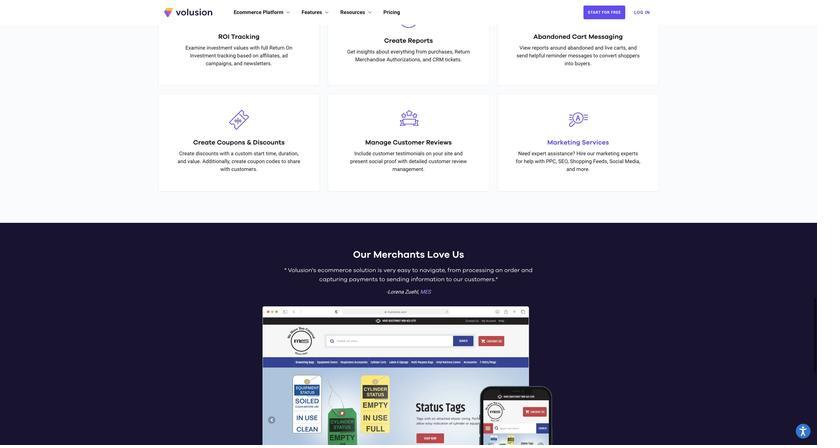 Task type: vqa. For each thing, say whether or not it's contained in the screenshot.
Buyers.
yes



Task type: locate. For each thing, give the bounding box(es) containing it.
on up newsletters.
[[253, 53, 259, 59]]

investment
[[207, 45, 233, 51]]

capturing
[[320, 277, 348, 283]]

create discounts with a custom start time, duration, and value. additionally, create coupon codes to share with customers.
[[178, 151, 301, 172]]

insights
[[357, 49, 375, 55]]

zuehl,
[[405, 289, 419, 295]]

examine
[[186, 45, 206, 51]]

hire
[[577, 151, 587, 157]]

and down based
[[234, 60, 243, 67]]

and inside the examine investment values with full return on investment tracking based on affiliates, ad campaigns, and newsletters.
[[234, 60, 243, 67]]

return inside the examine investment values with full return on investment tracking based on affiliates, ad campaigns, and newsletters.
[[270, 45, 285, 51]]

information
[[411, 277, 445, 283]]

0 vertical spatial create
[[385, 38, 407, 44]]

our down processing
[[454, 277, 464, 283]]

0 vertical spatial our
[[588, 151, 595, 157]]

return
[[270, 45, 285, 51], [455, 49, 470, 55]]

0 horizontal spatial our
[[454, 277, 464, 283]]

create for create coupons & discounts
[[193, 139, 216, 146]]

values
[[234, 45, 249, 51]]

and inside include customer testimonials on your site and present social proof with detailed customer review management.
[[454, 151, 463, 157]]

create up discounts at left top
[[193, 139, 216, 146]]

create up 'everything' on the top
[[385, 38, 407, 44]]

with
[[250, 45, 260, 51], [220, 151, 230, 157], [398, 158, 408, 165], [535, 158, 545, 165], [221, 166, 230, 172]]

tickets.
[[446, 56, 462, 63]]

reviews
[[427, 139, 452, 146]]

shoppers
[[619, 53, 640, 59]]

discounts
[[196, 151, 219, 157]]

customers."
[[465, 277, 498, 283]]

is
[[378, 268, 382, 274]]

and up review
[[454, 151, 463, 157]]

authorizations,
[[387, 56, 422, 63]]

return inside get insights about everything from purchases, return merchandise authorizations, and crm tickets.
[[455, 49, 470, 55]]

with inside need expert assistance? hire our marketing experts for help with ppc, seo, shopping feeds, social media, and more.
[[535, 158, 545, 165]]

to
[[594, 53, 599, 59], [282, 158, 286, 165], [413, 268, 418, 274], [380, 277, 386, 283], [447, 277, 452, 283]]

to down duration,
[[282, 158, 286, 165]]

customer
[[373, 151, 395, 157], [429, 158, 451, 165]]

0 vertical spatial on
[[253, 53, 259, 59]]

platform
[[263, 9, 284, 15]]

manage
[[366, 139, 392, 146]]

examine investment values with full return on investment tracking based on affiliates, ad campaigns, and newsletters.
[[186, 45, 293, 67]]

1 vertical spatial on
[[426, 151, 432, 157]]

our inside need expert assistance? hire our marketing experts for help with ppc, seo, shopping feeds, social media, and more.
[[588, 151, 595, 157]]

on
[[253, 53, 259, 59], [426, 151, 432, 157]]

for
[[516, 158, 523, 165]]

marketing services
[[548, 139, 610, 146]]

1 vertical spatial create
[[193, 139, 216, 146]]

investment
[[190, 53, 216, 59]]

shopping
[[571, 158, 592, 165]]

1 vertical spatial customer
[[429, 158, 451, 165]]

duration,
[[279, 151, 299, 157]]

share
[[288, 158, 301, 165]]

create for create discounts with a custom start time, duration, and value. additionally, create coupon codes to share with customers.
[[179, 151, 195, 157]]

love
[[428, 250, 450, 260]]

from
[[416, 49, 427, 55], [448, 268, 462, 274]]

return up affiliates, at the left top of page
[[270, 45, 285, 51]]

with left full
[[250, 45, 260, 51]]

experts
[[621, 151, 639, 157]]

marketing
[[597, 151, 620, 157]]

and inside '" volusion's ecommerce solution is very easy to navigate, from processing an order and capturing payments to sending information to our customers."'
[[522, 268, 533, 274]]

full
[[261, 45, 268, 51]]

2 vertical spatial create
[[179, 151, 195, 157]]

view reports around abandoned and live carts, and send helpful reminder messages to convert shoppers into buyers.
[[517, 45, 640, 67]]

0 vertical spatial from
[[416, 49, 427, 55]]

review
[[452, 158, 467, 165]]

1 horizontal spatial customer
[[429, 158, 451, 165]]

from down reports
[[416, 49, 427, 55]]

open accessibe: accessibility options, statement and help image
[[800, 427, 808, 436]]

0 vertical spatial customer
[[373, 151, 395, 157]]

include customer testimonials on your site and present social proof with detailed customer review management.
[[351, 151, 467, 172]]

and right order
[[522, 268, 533, 274]]

create coupons & discounts
[[193, 139, 285, 146]]

1 horizontal spatial our
[[588, 151, 595, 157]]

marketing services link
[[548, 139, 610, 146]]

0 horizontal spatial on
[[253, 53, 259, 59]]

with up management.
[[398, 158, 408, 165]]

newsletters.
[[244, 60, 272, 67]]

customer up proof
[[373, 151, 395, 157]]

lorena
[[388, 289, 404, 295]]

1 vertical spatial from
[[448, 268, 462, 274]]

site
[[445, 151, 453, 157]]

around
[[551, 45, 567, 51]]

get
[[348, 49, 356, 55]]

create inside create discounts with a custom start time, duration, and value. additionally, create coupon codes to share with customers.
[[179, 151, 195, 157]]

1 horizontal spatial return
[[455, 49, 470, 55]]

need
[[519, 151, 531, 157]]

1 vertical spatial our
[[454, 277, 464, 283]]

pricing link
[[384, 8, 401, 16]]

start
[[254, 151, 265, 157]]

reports
[[533, 45, 549, 51]]

0 horizontal spatial customer
[[373, 151, 395, 157]]

0 horizontal spatial from
[[416, 49, 427, 55]]

1 horizontal spatial from
[[448, 268, 462, 274]]

discounts
[[253, 139, 285, 146]]

on left your
[[426, 151, 432, 157]]

and inside get insights about everything from purchases, return merchandise authorizations, and crm tickets.
[[423, 56, 432, 63]]

affiliates,
[[260, 53, 281, 59]]

with down the additionally,
[[221, 166, 230, 172]]

return up tickets.
[[455, 49, 470, 55]]

with down 'expert'
[[535, 158, 545, 165]]

customer down your
[[429, 158, 451, 165]]

create up value.
[[179, 151, 195, 157]]

from down the us
[[448, 268, 462, 274]]

sending
[[387, 277, 410, 283]]

purchases,
[[429, 49, 454, 55]]

merchants
[[374, 250, 425, 260]]

to left convert
[[594, 53, 599, 59]]

time,
[[266, 151, 277, 157]]

0 horizontal spatial return
[[270, 45, 285, 51]]

with left a
[[220, 151, 230, 157]]

from inside '" volusion's ecommerce solution is very easy to navigate, from processing an order and capturing payments to sending information to our customers."'
[[448, 268, 462, 274]]

and down seo,
[[567, 166, 576, 172]]

seo,
[[559, 158, 569, 165]]

1 horizontal spatial on
[[426, 151, 432, 157]]

buyers.
[[575, 60, 592, 67]]

ecommerce platform
[[234, 9, 284, 15]]

our right hire
[[588, 151, 595, 157]]

tracking
[[217, 53, 236, 59]]

services
[[582, 139, 610, 146]]

coupons
[[217, 139, 245, 146]]

mes link
[[421, 289, 431, 295]]

mes
[[421, 289, 431, 295]]

and left value.
[[178, 158, 186, 165]]

and left crm
[[423, 56, 432, 63]]

and inside create discounts with a custom start time, duration, and value. additionally, create coupon codes to share with customers.
[[178, 158, 186, 165]]

create
[[232, 158, 246, 165]]

to inside view reports around abandoned and live carts, and send helpful reminder messages to convert shoppers into buyers.
[[594, 53, 599, 59]]

our merchants love us
[[353, 250, 465, 260]]

tracking
[[231, 34, 260, 40]]

based
[[237, 53, 252, 59]]



Task type: describe. For each thing, give the bounding box(es) containing it.
and up shoppers
[[629, 45, 637, 51]]

custom
[[235, 151, 253, 157]]

feeds,
[[594, 158, 609, 165]]

create reports
[[385, 38, 433, 44]]

easy
[[398, 268, 411, 274]]

proof
[[384, 158, 397, 165]]

on inside include customer testimonials on your site and present social proof with detailed customer review management.
[[426, 151, 432, 157]]

about
[[376, 49, 390, 55]]

navigate,
[[420, 268, 447, 274]]

present
[[351, 158, 368, 165]]

to right easy
[[413, 268, 418, 274]]

payments
[[349, 277, 378, 283]]

view
[[520, 45, 531, 51]]

testimonials
[[396, 151, 425, 157]]

solution
[[354, 268, 376, 274]]

include
[[355, 151, 372, 157]]

media,
[[626, 158, 641, 165]]

to down is
[[380, 277, 386, 283]]

pricing
[[384, 9, 401, 15]]

us
[[453, 250, 465, 260]]

ad
[[282, 53, 288, 59]]

helpful
[[530, 53, 546, 59]]

codes
[[266, 158, 281, 165]]

additionally,
[[203, 158, 231, 165]]

everything
[[391, 49, 415, 55]]

cart
[[573, 34, 588, 40]]

more.
[[577, 166, 590, 172]]

log in
[[635, 10, 651, 15]]

from inside get insights about everything from purchases, return merchandise authorizations, and crm tickets.
[[416, 49, 427, 55]]

abandoned cart messaging
[[534, 34, 623, 40]]

social
[[369, 158, 383, 165]]

need expert assistance? hire our marketing experts for help with ppc, seo, shopping feeds, social media, and more.
[[516, 151, 641, 172]]

with inside the examine investment values with full return on investment tracking based on affiliates, ad campaigns, and newsletters.
[[250, 45, 260, 51]]

-lorena zuehl, mes
[[387, 289, 431, 295]]

reminder
[[547, 53, 568, 59]]

ecommerce
[[234, 9, 262, 15]]

free
[[612, 10, 622, 15]]

assistance?
[[548, 151, 576, 157]]

convert
[[600, 53, 617, 59]]

carts,
[[615, 45, 627, 51]]

into
[[565, 60, 574, 67]]

ppc,
[[547, 158, 558, 165]]

abandoned
[[568, 45, 594, 51]]

features
[[302, 9, 322, 15]]

management.
[[393, 166, 425, 172]]

log
[[635, 10, 644, 15]]

resources
[[341, 9, 366, 15]]

and inside need expert assistance? hire our marketing experts for help with ppc, seo, shopping feeds, social media, and more.
[[567, 166, 576, 172]]

on inside the examine investment values with full return on investment tracking based on affiliates, ad campaigns, and newsletters.
[[253, 53, 259, 59]]

-
[[387, 289, 388, 295]]

on
[[286, 45, 293, 51]]

expert
[[532, 151, 547, 157]]

with inside include customer testimonials on your site and present social proof with detailed customer review management.
[[398, 158, 408, 165]]

roi
[[219, 34, 230, 40]]

ecommerce
[[318, 268, 352, 274]]

campaigns,
[[206, 60, 233, 67]]

a
[[231, 151, 234, 157]]

create for create reports
[[385, 38, 407, 44]]

to inside create discounts with a custom start time, duration, and value. additionally, create coupon codes to share with customers.
[[282, 158, 286, 165]]

to right information
[[447, 277, 452, 283]]

your
[[433, 151, 443, 157]]

customer
[[393, 139, 425, 146]]

value.
[[188, 158, 201, 165]]

coupon
[[248, 158, 265, 165]]

and left live
[[596, 45, 604, 51]]

"
[[285, 268, 287, 274]]

start
[[588, 10, 601, 15]]

help
[[524, 158, 534, 165]]

messages
[[569, 53, 593, 59]]

start for free link
[[584, 6, 626, 19]]

crm
[[433, 56, 444, 63]]

social
[[610, 158, 624, 165]]

volusion's
[[288, 268, 317, 274]]

in
[[646, 10, 651, 15]]

very
[[384, 268, 396, 274]]

live
[[605, 45, 613, 51]]

marketing
[[548, 139, 581, 146]]

our inside '" volusion's ecommerce solution is very easy to navigate, from processing an order and capturing payments to sending information to our customers."'
[[454, 277, 464, 283]]

features button
[[302, 8, 330, 16]]

ecommerce platform button
[[234, 8, 292, 16]]

reports
[[408, 38, 433, 44]]

an
[[496, 268, 503, 274]]

" volusion's ecommerce solution is very easy to navigate, from processing an order and capturing payments to sending information to our customers."
[[285, 268, 533, 283]]

detailed
[[409, 158, 428, 165]]



